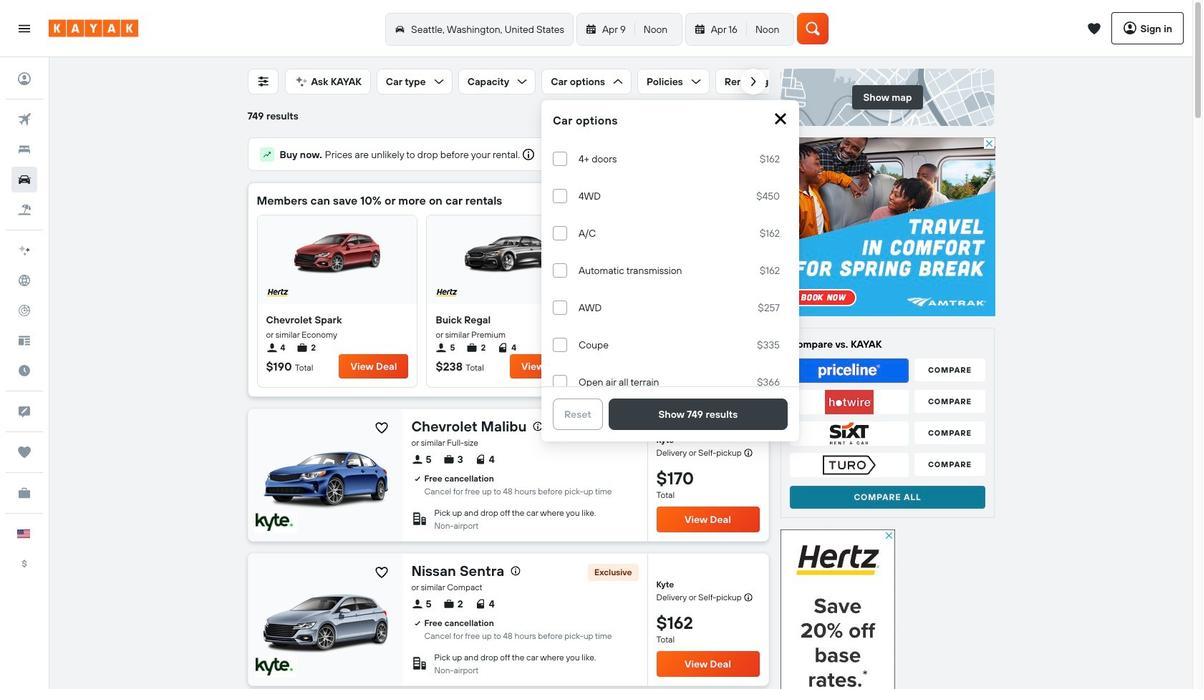Task type: describe. For each thing, give the bounding box(es) containing it.
turo image
[[790, 453, 909, 478]]

hertz logo image for 'chevrolet spark car' image
[[266, 287, 289, 299]]

close car options filter image
[[774, 112, 788, 126]]

find out the best time to travel image
[[11, 358, 37, 384]]

kayak for business new image
[[11, 481, 37, 506]]

vehicle type: full-size - chevrolet malibu or similar image
[[263, 432, 388, 515]]

vehicle type: compact - nissan sentra or similar image
[[263, 577, 388, 660]]

search for hotels image
[[11, 137, 37, 163]]

navigation menu image
[[17, 21, 32, 35]]

this location is not in proximity of an airport. element for vehicle type: full-size - chevrolet malibu or similar image
[[434, 521, 479, 531]]

buick regal car image
[[465, 221, 551, 279]]

hotwire image
[[790, 390, 909, 415]]

1 advertisement element from the top
[[781, 138, 996, 317]]

chevrolet spark car image
[[294, 221, 380, 279]]

track a flight image
[[11, 298, 37, 324]]

car agency: kyte image for vehicle type: compact - nissan sentra or similar image on the left of page
[[255, 658, 293, 677]]



Task type: vqa. For each thing, say whether or not it's contained in the screenshot.
the rightmost "list"
no



Task type: locate. For each thing, give the bounding box(es) containing it.
1 vertical spatial car agency: kyte image
[[255, 658, 293, 677]]

1 vertical spatial advertisement element
[[781, 530, 895, 690]]

go to explore image
[[11, 268, 37, 294]]

car agency: kyte image for vehicle type: full-size - chevrolet malibu or similar image
[[255, 514, 293, 532]]

2 this location is not in proximity of an airport. element from the top
[[434, 665, 479, 676]]

None search field
[[384, 13, 797, 45]]

advertisement element
[[781, 138, 996, 317], [781, 530, 895, 690]]

1 car agency: kyte image from the top
[[255, 514, 293, 532]]

1 hertz logo image from the left
[[266, 287, 289, 299]]

0 vertical spatial this location is not in proximity of an airport. element
[[434, 521, 479, 531]]

trips image
[[11, 440, 37, 466]]

this location is not in proximity of an airport. element for vehicle type: compact - nissan sentra or similar image on the left of page
[[434, 665, 479, 676]]

1 vertical spatial this location is not in proximity of an airport. element
[[434, 665, 479, 676]]

1 this location is not in proximity of an airport. element from the top
[[434, 521, 479, 531]]

search for flights image
[[11, 107, 37, 133]]

car agency: kyte image
[[255, 514, 293, 532], [255, 658, 293, 677]]

nissan rogue car image
[[635, 221, 721, 279]]

list
[[266, 342, 409, 355], [436, 342, 579, 355], [411, 450, 495, 470], [411, 594, 495, 615]]

priceline image
[[790, 359, 909, 383]]

2 car agency: kyte image from the top
[[255, 658, 293, 677]]

1 horizontal spatial hertz logo image
[[436, 287, 459, 299]]

sign in image
[[11, 66, 37, 92]]

united states (english) image
[[17, 530, 30, 539]]

sixt image
[[790, 422, 909, 446]]

2 advertisement element from the top
[[781, 530, 895, 690]]

this location is not in proximity of an airport. element
[[434, 521, 479, 531], [434, 665, 479, 676]]

go to our blog image
[[11, 328, 37, 354]]

0 vertical spatial advertisement element
[[781, 138, 996, 317]]

search for cars image
[[11, 167, 37, 193]]

hertz logo image for the buick regal car image
[[436, 287, 459, 299]]

hertz logo image
[[266, 287, 289, 299], [436, 287, 459, 299]]

2 hertz logo image from the left
[[436, 287, 459, 299]]

submit feedback about our site image
[[11, 399, 37, 425]]

0 vertical spatial car agency: kyte image
[[255, 514, 293, 532]]

0 horizontal spatial hertz logo image
[[266, 287, 289, 299]]

search for packages image
[[11, 197, 37, 223]]



